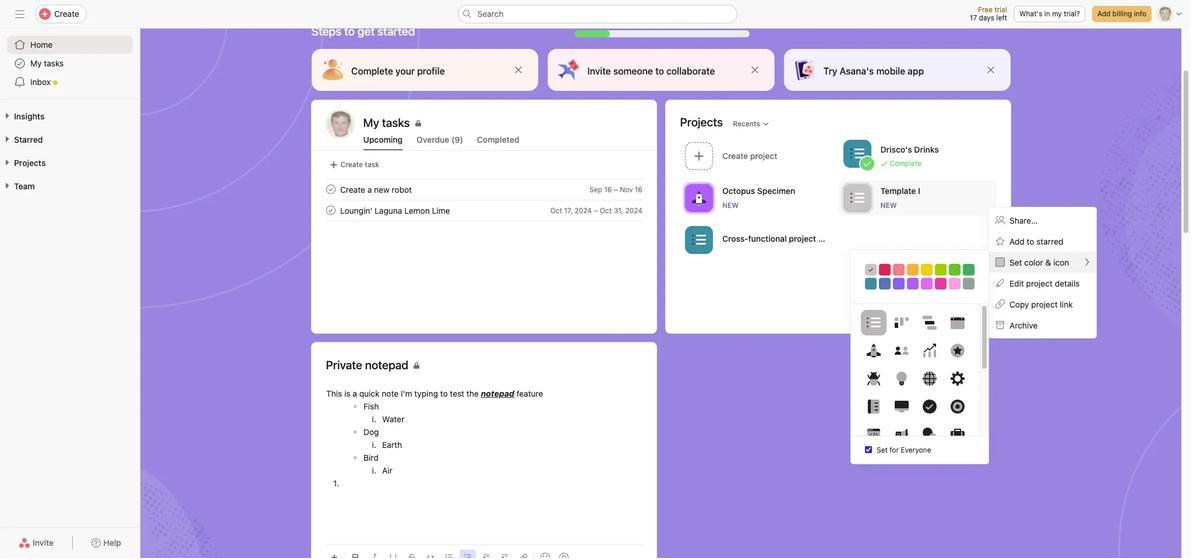 Task type: locate. For each thing, give the bounding box(es) containing it.
0 horizontal spatial add
[[1010, 236, 1025, 246]]

recents
[[733, 119, 761, 128]]

project inside 'link'
[[1027, 278, 1053, 288]]

asana's
[[840, 66, 874, 76]]

project left 'plan'
[[789, 233, 816, 243]]

create left task
[[341, 160, 363, 169]]

decrease list indent image
[[483, 554, 490, 558]]

0 horizontal spatial projects
[[14, 158, 46, 168]]

create task button
[[326, 157, 382, 173]]

add inside button
[[1098, 9, 1111, 18]]

new down template
[[881, 201, 897, 210]]

to for starred
[[1027, 236, 1035, 246]]

create for create a new robot
[[340, 184, 365, 194]]

0 vertical spatial set
[[1010, 257, 1023, 267]]

light bulb image
[[895, 372, 909, 386]]

quick
[[359, 389, 379, 399]]

to collaborate
[[655, 66, 715, 76]]

create project link
[[680, 138, 839, 175]]

0 horizontal spatial notepad
[[365, 358, 409, 372]]

0 horizontal spatial complete
[[351, 66, 393, 76]]

home
[[30, 40, 53, 50]]

–
[[614, 185, 618, 194], [594, 206, 598, 215]]

invite for invite someone to collaborate
[[587, 66, 611, 76]]

try asana's mobile app
[[824, 66, 924, 76]]

1 vertical spatial project
[[1027, 278, 1053, 288]]

0 vertical spatial notepad
[[365, 358, 409, 372]]

to left "starred"
[[1027, 236, 1035, 246]]

set for set color & icon
[[1010, 257, 1023, 267]]

drinks
[[914, 144, 939, 154]]

0 vertical spatial to
[[344, 24, 355, 38]]

bug image
[[867, 372, 881, 386]]

global element
[[0, 29, 140, 99]]

set color & icon link
[[989, 252, 1097, 273]]

0 horizontal spatial –
[[594, 206, 598, 215]]

add for add to starred
[[1010, 236, 1025, 246]]

color
[[1025, 257, 1044, 267]]

0 horizontal spatial to
[[344, 24, 355, 38]]

1 vertical spatial –
[[594, 206, 598, 215]]

1 vertical spatial complete
[[890, 159, 922, 168]]

2024 right 31,
[[625, 206, 643, 215]]

0 horizontal spatial dismiss image
[[750, 65, 760, 75]]

1 vertical spatial list image
[[850, 191, 864, 205]]

list image left drisco's
[[850, 147, 864, 161]]

set for everyone
[[877, 446, 932, 455]]

0 horizontal spatial set
[[877, 446, 888, 455]]

edit project details link
[[989, 273, 1097, 294]]

1 horizontal spatial set
[[1010, 257, 1023, 267]]

2 vertical spatial to
[[440, 389, 448, 399]]

emoji image
[[541, 553, 550, 558]]

1 horizontal spatial –
[[614, 185, 618, 194]]

0 vertical spatial –
[[614, 185, 618, 194]]

add down share…
[[1010, 236, 1025, 246]]

search
[[478, 9, 504, 19]]

1 vertical spatial add
[[1010, 236, 1025, 246]]

1 new from the left
[[722, 201, 739, 210]]

typing
[[414, 389, 438, 399]]

cross-
[[722, 233, 748, 243]]

1 horizontal spatial invite
[[587, 66, 611, 76]]

board image
[[895, 316, 909, 330]]

2 horizontal spatial to
[[1027, 236, 1035, 246]]

people image
[[895, 344, 909, 358]]

1 dismiss image from the left
[[750, 65, 760, 75]]

starred
[[1037, 236, 1064, 246]]

invite someone to collaborate
[[587, 66, 715, 76]]

oct 17, 2024 – oct 31, 2024
[[550, 206, 643, 215]]

team button
[[0, 181, 35, 192]]

2024
[[575, 206, 592, 215], [625, 206, 643, 215]]

1 horizontal spatial 16
[[635, 185, 643, 194]]

list image up rocket image
[[867, 316, 881, 330]]

complete
[[351, 66, 393, 76], [890, 159, 922, 168]]

computer image
[[895, 400, 909, 414]]

1 horizontal spatial a
[[367, 184, 372, 194]]

completed image
[[324, 203, 338, 217]]

0 vertical spatial create
[[54, 9, 79, 19]]

gear image
[[951, 372, 965, 386]]

0 vertical spatial complete
[[351, 66, 393, 76]]

at mention image
[[559, 553, 569, 558]]

new inside template i new
[[881, 201, 897, 210]]

insert an object image
[[331, 554, 338, 558]]

0 horizontal spatial oct
[[550, 206, 562, 215]]

project down the edit project details
[[1032, 299, 1058, 309]]

is
[[344, 389, 350, 399]]

what's
[[1020, 9, 1043, 18]]

sep 16 – nov 16
[[590, 185, 643, 194]]

water
[[382, 414, 404, 424]]

cross-functional project plan
[[722, 233, 835, 243]]

0 vertical spatial add
[[1098, 9, 1111, 18]]

complete down drisco's drinks
[[890, 159, 922, 168]]

create for create
[[54, 9, 79, 19]]

the
[[467, 389, 479, 399]]

search list box
[[458, 5, 738, 23]]

1 horizontal spatial notepad
[[481, 389, 514, 399]]

set left for in the bottom of the page
[[877, 446, 888, 455]]

invite inside invite button
[[33, 538, 54, 548]]

0 horizontal spatial a
[[353, 389, 357, 399]]

new down octopus
[[722, 201, 739, 210]]

to right 'steps' at left top
[[344, 24, 355, 38]]

rocket image
[[867, 344, 881, 358]]

complete down 'steps to get started'
[[351, 66, 393, 76]]

add billing info button
[[1093, 6, 1152, 22]]

calendar image
[[951, 316, 965, 330]]

to left test
[[440, 389, 448, 399]]

ja button
[[326, 110, 354, 138]]

create up home link
[[54, 9, 79, 19]]

list image
[[850, 147, 864, 161], [850, 191, 864, 205], [867, 316, 881, 330]]

archive
[[1010, 320, 1038, 330]]

notepad inside document
[[481, 389, 514, 399]]

1 vertical spatial projects
[[14, 158, 46, 168]]

create inside popup button
[[54, 9, 79, 19]]

dismiss image
[[750, 65, 760, 75], [986, 65, 996, 75]]

1 oct from the left
[[550, 206, 562, 215]]

my tasks link
[[7, 54, 133, 73]]

billing
[[1113, 9, 1133, 18]]

new inside octopus specimen new
[[722, 201, 739, 210]]

16 right sep
[[604, 185, 612, 194]]

specimen
[[757, 186, 796, 196]]

my tasks
[[363, 116, 410, 129]]

– down sep
[[594, 206, 598, 215]]

rocket image
[[692, 191, 706, 205]]

notepad right the
[[481, 389, 514, 399]]

notebook image
[[867, 400, 881, 414]]

0 vertical spatial projects
[[680, 115, 723, 129]]

italics image
[[371, 554, 378, 558]]

info
[[1135, 9, 1147, 18]]

loungin' laguna lemon lime
[[340, 205, 450, 215]]

projects down starred
[[14, 158, 46, 168]]

search button
[[458, 5, 738, 23]]

numbered list image
[[464, 554, 471, 558]]

0 vertical spatial project
[[789, 233, 816, 243]]

toolbar
[[326, 544, 642, 558]]

add
[[1098, 9, 1111, 18], [1010, 236, 1025, 246]]

0 horizontal spatial new
[[722, 201, 739, 210]]

1 vertical spatial notepad
[[481, 389, 514, 399]]

project down set color & icon
[[1027, 278, 1053, 288]]

home link
[[7, 36, 133, 54]]

1 horizontal spatial new
[[881, 201, 897, 210]]

a left new
[[367, 184, 372, 194]]

create project
[[722, 151, 778, 161]]

0 horizontal spatial 2024
[[575, 206, 592, 215]]

dismiss image down days
[[986, 65, 996, 75]]

html image
[[867, 428, 881, 442]]

earth
[[382, 440, 402, 450]]

1 horizontal spatial dismiss image
[[986, 65, 996, 75]]

completed button
[[477, 135, 520, 150]]

drisco's
[[881, 144, 912, 154]]

1 horizontal spatial add
[[1098, 9, 1111, 18]]

completed
[[477, 135, 520, 145]]

dismiss image up recents dropdown button
[[750, 65, 760, 75]]

new for template i
[[881, 201, 897, 210]]

2 dismiss image from the left
[[986, 65, 996, 75]]

notepad up note on the left bottom
[[365, 358, 409, 372]]

insights
[[14, 111, 45, 121]]

target image
[[951, 400, 965, 414]]

1 vertical spatial create
[[341, 160, 363, 169]]

1 2024 from the left
[[575, 206, 592, 215]]

0 vertical spatial invite
[[587, 66, 611, 76]]

0 vertical spatial a
[[367, 184, 372, 194]]

1 horizontal spatial to
[[440, 389, 448, 399]]

share… link
[[989, 210, 1097, 231]]

private notepad
[[326, 358, 409, 372]]

2 new from the left
[[881, 201, 897, 210]]

someone
[[613, 66, 653, 76]]

star image
[[951, 344, 965, 358]]

template
[[881, 186, 916, 196]]

1 horizontal spatial projects
[[680, 115, 723, 129]]

share…
[[1010, 215, 1038, 225]]

lemon
[[404, 205, 430, 215]]

set left color
[[1010, 257, 1023, 267]]

2024 right 17,
[[575, 206, 592, 215]]

1 vertical spatial a
[[353, 389, 357, 399]]

a right is
[[353, 389, 357, 399]]

add left billing
[[1098, 9, 1111, 18]]

1 vertical spatial to
[[1027, 236, 1035, 246]]

create up loungin'
[[340, 184, 365, 194]]

projects inside dropdown button
[[14, 158, 46, 168]]

timeline image
[[923, 316, 937, 330]]

16 right nov
[[635, 185, 643, 194]]

1 vertical spatial invite
[[33, 538, 54, 548]]

octopus specimen new
[[722, 186, 796, 210]]

project for edit
[[1027, 278, 1053, 288]]

2 vertical spatial create
[[340, 184, 365, 194]]

oct
[[550, 206, 562, 215], [600, 206, 612, 215]]

0 horizontal spatial 16
[[604, 185, 612, 194]]

1 horizontal spatial oct
[[600, 206, 612, 215]]

list image left template
[[850, 191, 864, 205]]

in
[[1045, 9, 1051, 18]]

feature
[[517, 389, 543, 399]]

Completed checkbox
[[324, 182, 338, 196]]

to for get started
[[344, 24, 355, 38]]

copy project link link
[[989, 294, 1097, 315]]

hide sidebar image
[[15, 9, 24, 19]]

oct left 17,
[[550, 206, 562, 215]]

document
[[326, 388, 642, 540]]

inbox
[[30, 77, 51, 87]]

1 horizontal spatial complete
[[890, 159, 922, 168]]

create inside button
[[341, 160, 363, 169]]

1 vertical spatial set
[[877, 446, 888, 455]]

projects left recents
[[680, 115, 723, 129]]

2 vertical spatial project
[[1032, 299, 1058, 309]]

1 horizontal spatial 2024
[[625, 206, 643, 215]]

– left nov
[[614, 185, 618, 194]]

16
[[604, 185, 612, 194], [635, 185, 643, 194]]

0 horizontal spatial invite
[[33, 538, 54, 548]]

oct left 31,
[[600, 206, 612, 215]]

add billing info
[[1098, 9, 1147, 18]]

note
[[382, 389, 398, 399]]

projects
[[680, 115, 723, 129], [14, 158, 46, 168]]



Task type: vqa. For each thing, say whether or not it's contained in the screenshot.
Cross-
yes



Task type: describe. For each thing, give the bounding box(es) containing it.
bulleted list image
[[446, 554, 453, 558]]

everyone
[[901, 446, 932, 455]]

increase list indent image
[[502, 554, 509, 558]]

i'm
[[401, 389, 412, 399]]

create for create task
[[341, 160, 363, 169]]

edit project details
[[1010, 278, 1080, 288]]

starred
[[14, 135, 43, 145]]

fish water dog earth bird air
[[363, 402, 404, 476]]

complete for complete
[[890, 159, 922, 168]]

trial
[[995, 5, 1008, 14]]

edit
[[1010, 278, 1025, 288]]

mobile app
[[877, 66, 924, 76]]

dismiss image for invite someone to collaborate
[[750, 65, 760, 75]]

Completed checkbox
[[324, 203, 338, 217]]

create button
[[35, 5, 87, 23]]

lime
[[432, 205, 450, 215]]

copy project link
[[1010, 299, 1073, 309]]

project for copy
[[1032, 299, 1058, 309]]

projects button
[[0, 157, 46, 169]]

help button
[[84, 533, 129, 554]]

code image
[[427, 554, 434, 558]]

&
[[1046, 257, 1052, 267]]

2 vertical spatial list image
[[867, 316, 881, 330]]

private
[[326, 358, 363, 372]]

this
[[326, 389, 342, 399]]

test
[[450, 389, 464, 399]]

days
[[980, 13, 995, 22]]

add to starred link
[[989, 231, 1097, 252]]

megaphone image
[[895, 428, 909, 442]]

chat bubbles image
[[923, 428, 937, 442]]

free
[[979, 5, 993, 14]]

octopus
[[722, 186, 755, 196]]

2 2024 from the left
[[625, 206, 643, 215]]

air
[[382, 466, 392, 476]]

what's in my trial?
[[1020, 9, 1081, 18]]

2 oct from the left
[[600, 206, 612, 215]]

1 16 from the left
[[604, 185, 612, 194]]

new
[[374, 184, 389, 194]]

upcoming
[[363, 135, 403, 145]]

link image
[[520, 554, 527, 558]]

template i new
[[881, 186, 921, 210]]

fish
[[363, 402, 379, 412]]

bird
[[363, 453, 378, 463]]

bold image
[[352, 554, 359, 558]]

briefcase image
[[951, 428, 965, 442]]

starred button
[[0, 134, 43, 146]]

document containing this is a quick note i'm typing to test the
[[326, 388, 642, 540]]

create task
[[341, 160, 379, 169]]

recents button
[[728, 116, 775, 132]]

my tasks link
[[363, 115, 642, 131]]

17
[[970, 13, 978, 22]]

Set for Everyone checkbox
[[866, 447, 873, 454]]

functional
[[748, 233, 787, 243]]

cross-functional project plan link
[[680, 222, 839, 259]]

new for octopus specimen
[[722, 201, 739, 210]]

(9)
[[452, 135, 463, 145]]

set for set for everyone
[[877, 446, 888, 455]]

globe image
[[923, 372, 937, 386]]

my
[[1053, 9, 1062, 18]]

2 16 from the left
[[635, 185, 643, 194]]

upcoming button
[[363, 135, 403, 150]]

this is a quick note i'm typing to test the notepad feature
[[326, 389, 543, 399]]

dismiss image
[[514, 65, 523, 75]]

list image
[[692, 233, 706, 247]]

task
[[365, 160, 379, 169]]

ja
[[335, 119, 345, 129]]

31,
[[614, 206, 623, 215]]

i
[[918, 186, 921, 196]]

invite for invite
[[33, 538, 54, 548]]

add for add billing info
[[1098, 9, 1111, 18]]

add to starred
[[1010, 236, 1064, 246]]

graph image
[[923, 344, 937, 358]]

0 vertical spatial list image
[[850, 147, 864, 161]]

link
[[1061, 299, 1073, 309]]

copy
[[1010, 299, 1030, 309]]

tasks
[[44, 58, 64, 68]]

invite button
[[11, 533, 61, 554]]

left
[[997, 13, 1008, 22]]

create a new robot
[[340, 184, 412, 194]]

plan
[[818, 233, 835, 243]]

loungin'
[[340, 205, 372, 215]]

insights button
[[0, 111, 45, 122]]

free trial 17 days left
[[970, 5, 1008, 22]]

completed image
[[324, 182, 338, 196]]

my
[[30, 58, 42, 68]]

inbox link
[[7, 73, 133, 92]]

underline image
[[390, 554, 397, 558]]

try
[[824, 66, 838, 76]]

nov
[[620, 185, 633, 194]]

drisco's drinks
[[881, 144, 939, 154]]

my tasks
[[30, 58, 64, 68]]

17,
[[564, 206, 573, 215]]

a inside document
[[353, 389, 357, 399]]

help
[[103, 538, 121, 548]]

overdue (9)
[[417, 135, 463, 145]]

check image
[[923, 400, 937, 414]]

complete for complete your profile
[[351, 66, 393, 76]]

what's in my trial? button
[[1015, 6, 1086, 22]]

robot
[[392, 184, 412, 194]]

steps
[[312, 24, 342, 38]]

trial?
[[1064, 9, 1081, 18]]

overdue (9) button
[[417, 135, 463, 150]]

steps to get started
[[312, 24, 415, 38]]

for
[[890, 446, 899, 455]]

complete your profile
[[351, 66, 445, 76]]

strikethrough image
[[408, 554, 415, 558]]

dismiss image for try asana's mobile app
[[986, 65, 996, 75]]

sep
[[590, 185, 602, 194]]

details
[[1055, 278, 1080, 288]]



